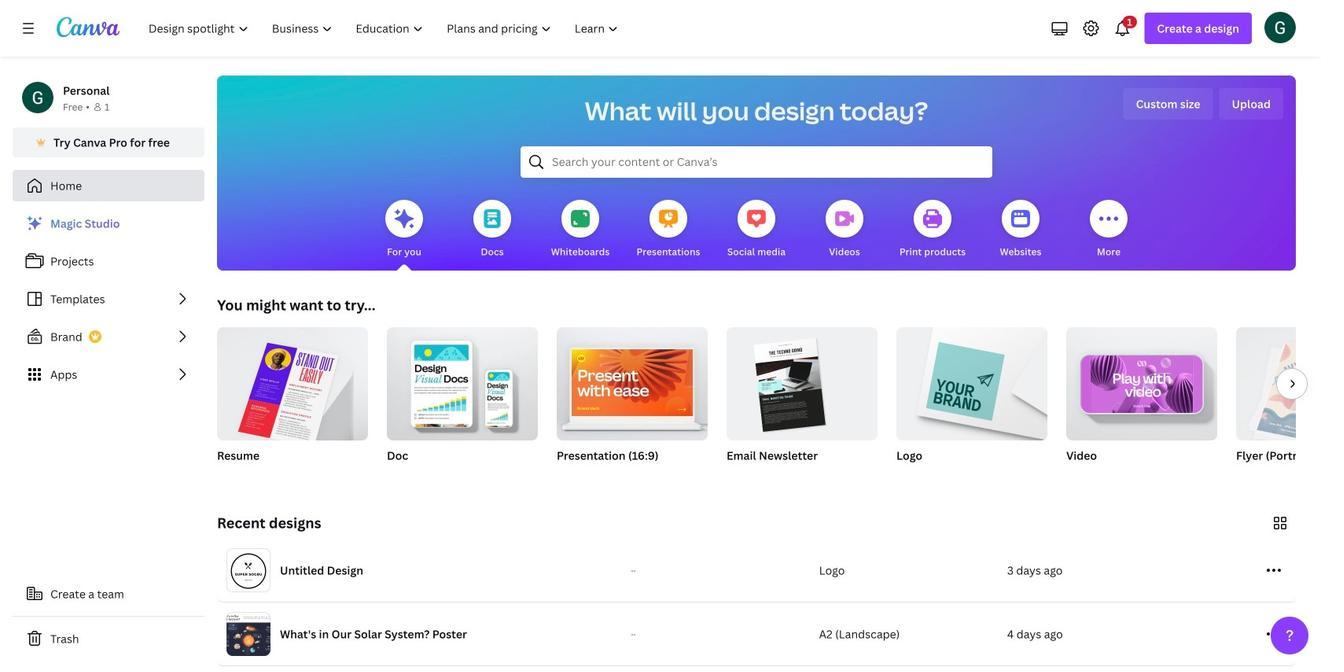Task type: vqa. For each thing, say whether or not it's contained in the screenshot.
Like
no



Task type: locate. For each thing, give the bounding box(es) containing it.
None search field
[[521, 146, 993, 178]]

list
[[13, 208, 205, 390]]

group
[[217, 321, 368, 483], [217, 321, 368, 447], [387, 321, 538, 483], [387, 321, 538, 441], [557, 321, 708, 483], [557, 321, 708, 441], [727, 321, 878, 483], [727, 321, 878, 441], [897, 327, 1048, 483], [897, 327, 1048, 441], [1067, 327, 1218, 483], [1237, 327, 1322, 483]]



Task type: describe. For each thing, give the bounding box(es) containing it.
greg robinson image
[[1265, 12, 1296, 43]]

Search search field
[[552, 147, 961, 177]]

top level navigation element
[[138, 13, 632, 44]]



